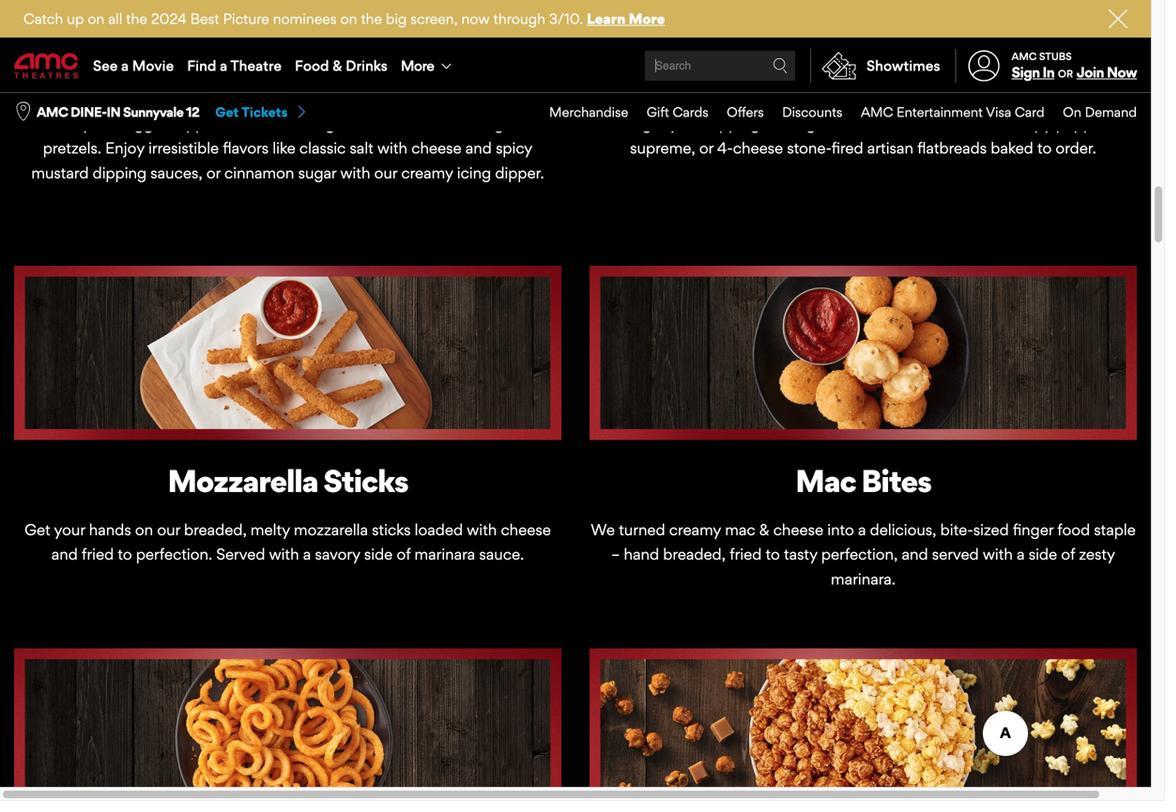 Task type: describe. For each thing, give the bounding box(es) containing it.
flatbread pizzas image
[[590, 0, 1137, 34]]

catch
[[23, 10, 63, 27]]

food & drinks
[[295, 57, 388, 74]]

mozzarella
[[294, 520, 368, 539]]

offers link
[[709, 93, 764, 131]]

on
[[1063, 104, 1082, 120]]

huge,
[[308, 114, 348, 133]]

fired
[[832, 139, 864, 158]]

sauces,
[[151, 163, 203, 182]]

food & drinks link
[[288, 39, 394, 92]]

bavarian pretzel image
[[14, 0, 562, 34]]

with down salt
[[340, 163, 370, 182]]

thin
[[949, 114, 976, 133]]

curly fries image
[[14, 649, 562, 801]]

stone-
[[787, 139, 832, 158]]

perfection.
[[136, 545, 212, 564]]

more button
[[394, 39, 462, 92]]

bavarian inside satisfy the biggest appetites with our huge, sharable bavarian legend pretzels. enjoy irresistible flavors like classic salt with cheese and spicy mustard dipping sauces, or cinnamon sugar with our creamy icing dipper.
[[414, 114, 474, 133]]

search the AMC website text field
[[653, 59, 773, 73]]

big
[[386, 10, 407, 27]]

and inside get your hands on our breaded, melty mozzarella sticks loaded with cheese and fried to perfection. served with a savory side of marinara sauce.
[[51, 545, 78, 564]]

mozzarella
[[168, 462, 318, 499]]

& inside we turned creamy mac & cheese into a delicious, bite-sized finger food staple – hand breaded, fried to tasty perfection, and served with a side of zesty marinara.
[[760, 520, 770, 539]]

your inside we've got your topping cravings covered with our thin and crispy pepperoni, supreme, or 4-cheese stone-fired artisan flatbreads baked to order.
[[670, 114, 701, 133]]

& inside menu
[[333, 57, 342, 74]]

irresistible
[[148, 139, 219, 158]]

a right into
[[858, 520, 866, 539]]

breaded, inside get your hands on our breaded, melty mozzarella sticks loaded with cheese and fried to perfection. served with a savory side of marinara sauce.
[[184, 520, 247, 539]]

find a theatre
[[187, 57, 282, 74]]

mac bites
[[796, 462, 931, 499]]

now
[[462, 10, 490, 27]]

icing
[[457, 163, 491, 182]]

mustard
[[31, 163, 89, 182]]

amc for in
[[37, 104, 68, 120]]

bites
[[862, 462, 931, 499]]

flavors
[[223, 139, 269, 158]]

nominees
[[273, 10, 337, 27]]

flatbreads
[[918, 139, 987, 158]]

picture
[[223, 10, 269, 27]]

cheese inside satisfy the biggest appetites with our huge, sharable bavarian legend pretzels. enjoy irresistible flavors like classic salt with cheese and spicy mustard dipping sauces, or cinnamon sugar with our creamy icing dipper.
[[412, 139, 462, 158]]

2024
[[151, 10, 187, 27]]

with down sharable
[[378, 139, 408, 158]]

screen,
[[411, 10, 458, 27]]

we turned creamy mac & cheese into a delicious, bite-sized finger food staple – hand breaded, fried to tasty perfection, and served with a side of zesty marinara.
[[591, 520, 1136, 588]]

zesty
[[1079, 545, 1116, 564]]

our inside get your hands on our breaded, melty mozzarella sticks loaded with cheese and fried to perfection. served with a savory side of marinara sauce.
[[157, 520, 180, 539]]

amc stubs sign in or join now
[[1012, 50, 1137, 81]]

delicious,
[[870, 520, 937, 539]]

get for get your hands on our breaded, melty mozzarella sticks loaded with cheese and fried to perfection. served with a savory side of marinara sauce.
[[25, 520, 50, 539]]

sauce.
[[479, 545, 524, 564]]

pepperoni,
[[1056, 114, 1133, 133]]

on demand
[[1063, 104, 1137, 120]]

gift cards
[[647, 104, 709, 120]]

staple
[[1094, 520, 1136, 539]]

offers
[[727, 104, 764, 120]]

pretzel
[[356, 56, 453, 93]]

sugar
[[298, 163, 337, 182]]

0 horizontal spatial on
[[88, 10, 105, 27]]

sunnyvale
[[123, 104, 183, 120]]

get for get tickets
[[215, 104, 239, 120]]

2 horizontal spatial the
[[361, 10, 382, 27]]

a inside see a movie link
[[121, 57, 129, 74]]

spicy
[[496, 139, 533, 158]]

creamy inside satisfy the biggest appetites with our huge, sharable bavarian legend pretzels. enjoy irresistible flavors like classic salt with cheese and spicy mustard dipping sauces, or cinnamon sugar with our creamy icing dipper.
[[401, 163, 453, 182]]

see
[[93, 57, 118, 74]]

get tickets link
[[215, 103, 308, 121]]

or inside amc stubs sign in or join now
[[1058, 68, 1074, 80]]

tickets
[[242, 104, 288, 120]]

loaded
[[415, 520, 463, 539]]

with inside we've got your topping cravings covered with our thin and crispy pepperoni, supreme, or 4-cheese stone-fired artisan flatbreads baked to order.
[[888, 114, 918, 133]]

4-
[[718, 139, 733, 158]]

a inside get your hands on our breaded, melty mozzarella sticks loaded with cheese and fried to perfection. served with a savory side of marinara sauce.
[[303, 545, 311, 564]]

movie
[[132, 57, 174, 74]]

on inside get your hands on our breaded, melty mozzarella sticks loaded with cheese and fried to perfection. served with a savory side of marinara sauce.
[[135, 520, 153, 539]]

cravings
[[764, 114, 823, 133]]

cheese inside get your hands on our breaded, melty mozzarella sticks loaded with cheese and fried to perfection. served with a savory side of marinara sauce.
[[501, 520, 551, 539]]

creamy inside we turned creamy mac & cheese into a delicious, bite-sized finger food staple – hand breaded, fried to tasty perfection, and served with a side of zesty marinara.
[[669, 520, 721, 539]]

user profile image
[[958, 50, 1011, 81]]

on demand link
[[1045, 93, 1137, 131]]

learn more link
[[587, 10, 665, 27]]

with up flavors
[[247, 114, 277, 133]]

salt
[[350, 139, 374, 158]]

showtimes image
[[811, 49, 867, 83]]

get tickets
[[215, 104, 288, 120]]

0 horizontal spatial bavarian
[[123, 56, 242, 93]]

topping
[[705, 114, 760, 133]]

up
[[67, 10, 84, 27]]

to inside we've got your topping cravings covered with our thin and crispy pepperoni, supreme, or 4-cheese stone-fired artisan flatbreads baked to order.
[[1038, 139, 1052, 158]]

got
[[642, 114, 666, 133]]

legend inside satisfy the biggest appetites with our huge, sharable bavarian legend pretzels. enjoy irresistible flavors like classic salt with cheese and spicy mustard dipping sauces, or cinnamon sugar with our creamy icing dipper.
[[478, 114, 531, 133]]

sign in or join amc stubs element
[[956, 39, 1137, 92]]

3/10.
[[549, 10, 583, 27]]

or inside satisfy the biggest appetites with our huge, sharable bavarian legend pretzels. enjoy irresistible flavors like classic salt with cheese and spicy mustard dipping sauces, or cinnamon sugar with our creamy icing dipper.
[[206, 163, 221, 182]]

0 vertical spatial more
[[629, 10, 665, 27]]

mozzerella sticks image
[[14, 266, 562, 440]]

covered
[[827, 114, 884, 133]]

close this dialog image
[[1119, 729, 1137, 748]]

more inside button
[[401, 57, 434, 74]]

through
[[494, 10, 546, 27]]

hands
[[89, 520, 131, 539]]

we've
[[594, 114, 639, 133]]

see a movie
[[93, 57, 174, 74]]

savory
[[315, 545, 360, 564]]

artisan
[[868, 139, 914, 158]]

enjoy
[[105, 139, 145, 158]]

fried inside get your hands on our breaded, melty mozzarella sticks loaded with cheese and fried to perfection. served with a savory side of marinara sauce.
[[82, 545, 114, 564]]

order.
[[1056, 139, 1097, 158]]

bavarian legend pretzel
[[123, 56, 453, 93]]

sticks
[[372, 520, 411, 539]]

sign in button
[[1012, 64, 1055, 81]]



Task type: vqa. For each thing, say whether or not it's contained in the screenshot.
the marinara.
yes



Task type: locate. For each thing, give the bounding box(es) containing it.
breaded, up "served" at the bottom left of page
[[184, 520, 247, 539]]

served
[[932, 545, 979, 564]]

in
[[1043, 64, 1055, 81]]

1 vertical spatial legend
[[478, 114, 531, 133]]

or right in
[[1058, 68, 1074, 80]]

fried
[[82, 545, 114, 564], [730, 545, 762, 564]]

to left tasty
[[766, 545, 780, 564]]

0 horizontal spatial more
[[401, 57, 434, 74]]

biggest
[[121, 114, 174, 133]]

breaded,
[[184, 520, 247, 539], [663, 545, 726, 564]]

best
[[190, 10, 219, 27]]

bavarian up icing
[[414, 114, 474, 133]]

with inside we turned creamy mac & cheese into a delicious, bite-sized finger food staple – hand breaded, fried to tasty perfection, and served with a side of zesty marinara.
[[983, 545, 1013, 564]]

satisfy the biggest appetites with our huge, sharable bavarian legend pretzels. enjoy irresistible flavors like classic salt with cheese and spicy mustard dipping sauces, or cinnamon sugar with our creamy icing dipper.
[[31, 114, 544, 182]]

visa
[[986, 104, 1012, 120]]

0 vertical spatial breaded,
[[184, 520, 247, 539]]

0 horizontal spatial get
[[25, 520, 50, 539]]

more right learn
[[629, 10, 665, 27]]

breaded, inside we turned creamy mac & cheese into a delicious, bite-sized finger food staple – hand breaded, fried to tasty perfection, and served with a side of zesty marinara.
[[663, 545, 726, 564]]

cards
[[673, 104, 709, 120]]

to inside get your hands on our breaded, melty mozzarella sticks loaded with cheese and fried to perfection. served with a savory side of marinara sauce.
[[118, 545, 132, 564]]

cheese up sauce. at the left bottom of page
[[501, 520, 551, 539]]

1 vertical spatial &
[[760, 520, 770, 539]]

legend
[[247, 56, 350, 93], [478, 114, 531, 133]]

your left hands
[[54, 520, 85, 539]]

catch up on all the 2024 best picture nominees on the big screen, now through 3/10. learn more
[[23, 10, 665, 27]]

2 horizontal spatial or
[[1058, 68, 1074, 80]]

cheese inside we turned creamy mac & cheese into a delicious, bite-sized finger food staple – hand breaded, fried to tasty perfection, and served with a side of zesty marinara.
[[774, 520, 824, 539]]

more down screen,
[[401, 57, 434, 74]]

a inside 'find a theatre' link
[[220, 57, 227, 74]]

cheese
[[412, 139, 462, 158], [733, 139, 783, 158], [501, 520, 551, 539], [774, 520, 824, 539]]

with up artisan
[[888, 114, 918, 133]]

your right gift
[[670, 114, 701, 133]]

1 horizontal spatial get
[[215, 104, 239, 120]]

amc dine-in sunnyvale 12 button
[[37, 103, 199, 121]]

or
[[1058, 68, 1074, 80], [700, 139, 714, 158], [206, 163, 221, 182]]

turned
[[619, 520, 666, 539]]

melty
[[251, 520, 290, 539]]

1 vertical spatial more
[[401, 57, 434, 74]]

2 horizontal spatial amc
[[1012, 50, 1037, 62]]

fried down mac
[[730, 545, 762, 564]]

with
[[247, 114, 277, 133], [888, 114, 918, 133], [378, 139, 408, 158], [340, 163, 370, 182], [467, 520, 497, 539], [269, 545, 299, 564], [983, 545, 1013, 564]]

your inside get your hands on our breaded, melty mozzarella sticks loaded with cheese and fried to perfection. served with a savory side of marinara sauce.
[[54, 520, 85, 539]]

of inside get your hands on our breaded, melty mozzarella sticks loaded with cheese and fried to perfection. served with a savory side of marinara sauce.
[[397, 545, 411, 564]]

a
[[121, 57, 129, 74], [220, 57, 227, 74], [858, 520, 866, 539], [303, 545, 311, 564], [1017, 545, 1025, 564]]

1 horizontal spatial or
[[700, 139, 714, 158]]

of down food
[[1062, 545, 1075, 564]]

mac
[[725, 520, 756, 539]]

0 horizontal spatial legend
[[247, 56, 350, 93]]

food
[[295, 57, 329, 74]]

2 of from the left
[[1062, 545, 1075, 564]]

to down crispy
[[1038, 139, 1052, 158]]

1 vertical spatial get
[[25, 520, 50, 539]]

served
[[216, 545, 265, 564]]

2 vertical spatial or
[[206, 163, 221, 182]]

1 vertical spatial creamy
[[669, 520, 721, 539]]

the left big
[[361, 10, 382, 27]]

satisfy
[[45, 114, 91, 133]]

0 vertical spatial or
[[1058, 68, 1074, 80]]

0 horizontal spatial fried
[[82, 545, 114, 564]]

0 vertical spatial legend
[[247, 56, 350, 93]]

sign
[[1012, 64, 1040, 81]]

0 vertical spatial menu
[[0, 39, 1151, 92]]

amc entertainment visa card
[[861, 104, 1045, 120]]

amc inside button
[[37, 104, 68, 120]]

flatbread
[[751, 56, 885, 93]]

1 horizontal spatial legend
[[478, 114, 531, 133]]

0 horizontal spatial your
[[54, 520, 85, 539]]

1 vertical spatial your
[[54, 520, 85, 539]]

get your hands on our breaded, melty mozzarella sticks loaded with cheese and fried to perfection. served with a savory side of marinara sauce.
[[25, 520, 551, 564]]

1 vertical spatial bavarian
[[414, 114, 474, 133]]

2 side from the left
[[1029, 545, 1058, 564]]

hand
[[624, 545, 659, 564]]

amc for sign
[[1012, 50, 1037, 62]]

&
[[333, 57, 342, 74], [760, 520, 770, 539]]

1 horizontal spatial your
[[670, 114, 701, 133]]

with up sauce. at the left bottom of page
[[467, 520, 497, 539]]

mozzarella sticks
[[168, 462, 408, 499]]

creamy left icing
[[401, 163, 453, 182]]

a right "see"
[[121, 57, 129, 74]]

1 horizontal spatial fried
[[730, 545, 762, 564]]

cinnamon
[[224, 163, 294, 182]]

merchandise
[[549, 104, 629, 120]]

in
[[107, 104, 120, 120]]

1 horizontal spatial of
[[1062, 545, 1075, 564]]

0 horizontal spatial creamy
[[401, 163, 453, 182]]

classic
[[300, 139, 346, 158]]

side down sticks
[[364, 545, 393, 564]]

0 horizontal spatial breaded,
[[184, 520, 247, 539]]

fried down hands
[[82, 545, 114, 564]]

menu containing more
[[0, 39, 1151, 92]]

or right 'sauces,'
[[206, 163, 221, 182]]

submit search icon image
[[773, 58, 788, 73]]

pretzels.
[[43, 139, 101, 158]]

to down hands
[[118, 545, 132, 564]]

& right food
[[333, 57, 342, 74]]

and inside we turned creamy mac & cheese into a delicious, bite-sized finger food staple – hand breaded, fried to tasty perfection, and served with a side of zesty marinara.
[[902, 545, 928, 564]]

12
[[186, 104, 199, 120]]

more
[[629, 10, 665, 27], [401, 57, 434, 74]]

amc up artisan
[[861, 104, 894, 120]]

our down sharable
[[374, 163, 397, 182]]

1 fried from the left
[[82, 545, 114, 564]]

menu containing merchandise
[[531, 93, 1137, 131]]

entertainment
[[897, 104, 983, 120]]

2 horizontal spatial to
[[1038, 139, 1052, 158]]

perfection,
[[822, 545, 898, 564]]

amc for visa
[[861, 104, 894, 120]]

menu up the merchandise link
[[0, 39, 1151, 92]]

fried inside we turned creamy mac & cheese into a delicious, bite-sized finger food staple – hand breaded, fried to tasty perfection, and served with a side of zesty marinara.
[[730, 545, 762, 564]]

food
[[1058, 520, 1090, 539]]

1 horizontal spatial to
[[766, 545, 780, 564]]

1 vertical spatial breaded,
[[663, 545, 726, 564]]

and inside satisfy the biggest appetites with our huge, sharable bavarian legend pretzels. enjoy irresistible flavors like classic salt with cheese and spicy mustard dipping sauces, or cinnamon sugar with our creamy icing dipper.
[[466, 139, 492, 158]]

& right mac
[[760, 520, 770, 539]]

get left hands
[[25, 520, 50, 539]]

on right hands
[[135, 520, 153, 539]]

2 fried from the left
[[730, 545, 762, 564]]

cheese inside we've got your topping cravings covered with our thin and crispy pepperoni, supreme, or 4-cheese stone-fired artisan flatbreads baked to order.
[[733, 139, 783, 158]]

discounts link
[[764, 93, 843, 131]]

1 horizontal spatial the
[[126, 10, 147, 27]]

breaded, down mac
[[663, 545, 726, 564]]

demand
[[1085, 104, 1137, 120]]

merchandise link
[[531, 93, 629, 131]]

a down finger
[[1017, 545, 1025, 564]]

0 horizontal spatial side
[[364, 545, 393, 564]]

amc inside amc stubs sign in or join now
[[1012, 50, 1037, 62]]

menu up fired
[[531, 93, 1137, 131]]

0 vertical spatial &
[[333, 57, 342, 74]]

1 horizontal spatial more
[[629, 10, 665, 27]]

0 horizontal spatial amc
[[37, 104, 68, 120]]

0 vertical spatial your
[[670, 114, 701, 133]]

menu
[[0, 39, 1151, 92], [531, 93, 1137, 131]]

join
[[1077, 64, 1104, 81]]

with down sized
[[983, 545, 1013, 564]]

1 side from the left
[[364, 545, 393, 564]]

the right all
[[126, 10, 147, 27]]

1 horizontal spatial bavarian
[[414, 114, 474, 133]]

pizzas
[[890, 56, 976, 93]]

to inside we turned creamy mac & cheese into a delicious, bite-sized finger food staple – hand breaded, fried to tasty perfection, and served with a side of zesty marinara.
[[766, 545, 780, 564]]

mac bites image
[[590, 266, 1137, 440]]

0 vertical spatial bavarian
[[123, 56, 242, 93]]

a left savory
[[303, 545, 311, 564]]

our up perfection.
[[157, 520, 180, 539]]

1 of from the left
[[397, 545, 411, 564]]

1 vertical spatial or
[[700, 139, 714, 158]]

0 horizontal spatial &
[[333, 57, 342, 74]]

tasty
[[784, 545, 818, 564]]

finger
[[1013, 520, 1054, 539]]

creamy
[[401, 163, 453, 182], [669, 520, 721, 539]]

0 horizontal spatial or
[[206, 163, 221, 182]]

1 horizontal spatial side
[[1029, 545, 1058, 564]]

drinks
[[346, 57, 388, 74]]

dialog
[[0, 0, 1166, 801]]

0 horizontal spatial of
[[397, 545, 411, 564]]

into
[[828, 520, 854, 539]]

our inside we've got your topping cravings covered with our thin and crispy pepperoni, supreme, or 4-cheese stone-fired artisan flatbreads baked to order.
[[922, 114, 945, 133]]

the inside satisfy the biggest appetites with our huge, sharable bavarian legend pretzels. enjoy irresistible flavors like classic salt with cheese and spicy mustard dipping sauces, or cinnamon sugar with our creamy icing dipper.
[[95, 114, 117, 133]]

discounts
[[782, 104, 843, 120]]

side inside get your hands on our breaded, melty mozzarella sticks loaded with cheese and fried to perfection. served with a savory side of marinara sauce.
[[364, 545, 393, 564]]

gift cards link
[[629, 93, 709, 131]]

0 horizontal spatial to
[[118, 545, 132, 564]]

or inside we've got your topping cravings covered with our thin and crispy pepperoni, supreme, or 4-cheese stone-fired artisan flatbreads baked to order.
[[700, 139, 714, 158]]

crispy
[[1010, 114, 1052, 133]]

amc left dine-
[[37, 104, 68, 120]]

cheese down topping
[[733, 139, 783, 158]]

mac
[[796, 462, 856, 499]]

all
[[108, 10, 122, 27]]

on right nominees
[[340, 10, 357, 27]]

or left 4-
[[700, 139, 714, 158]]

amc entertainment visa card link
[[843, 93, 1045, 131]]

sharable
[[352, 114, 410, 133]]

amc logo image
[[14, 53, 80, 79], [14, 53, 80, 79]]

1 horizontal spatial &
[[760, 520, 770, 539]]

bavarian up "12" in the top left of the page
[[123, 56, 242, 93]]

showtimes link
[[811, 49, 941, 83]]

amc
[[1012, 50, 1037, 62], [861, 104, 894, 120], [37, 104, 68, 120]]

amc dine-in sunnyvale 12
[[37, 104, 199, 120]]

1 horizontal spatial creamy
[[669, 520, 721, 539]]

on left all
[[88, 10, 105, 27]]

gourmet popcorn image
[[590, 649, 1137, 801]]

and inside we've got your topping cravings covered with our thin and crispy pepperoni, supreme, or 4-cheese stone-fired artisan flatbreads baked to order.
[[980, 114, 1006, 133]]

of inside we turned creamy mac & cheese into a delicious, bite-sized finger food staple – hand breaded, fried to tasty perfection, and served with a side of zesty marinara.
[[1062, 545, 1075, 564]]

flatbread pizzas
[[751, 56, 976, 93]]

1 horizontal spatial amc
[[861, 104, 894, 120]]

to
[[1038, 139, 1052, 158], [118, 545, 132, 564], [766, 545, 780, 564]]

sized
[[974, 520, 1009, 539]]

with down melty
[[269, 545, 299, 564]]

cheese up tasty
[[774, 520, 824, 539]]

baked
[[991, 139, 1034, 158]]

dine-
[[71, 104, 107, 120]]

get right "12" in the top left of the page
[[215, 104, 239, 120]]

the up enjoy
[[95, 114, 117, 133]]

cheese up icing
[[412, 139, 462, 158]]

amc up the sign
[[1012, 50, 1037, 62]]

a right the find
[[220, 57, 227, 74]]

0 vertical spatial get
[[215, 104, 239, 120]]

side down finger
[[1029, 545, 1058, 564]]

our up the like
[[281, 114, 304, 133]]

we've got your topping cravings covered with our thin and crispy pepperoni, supreme, or 4-cheese stone-fired artisan flatbreads baked to order.
[[594, 114, 1133, 158]]

creamy left mac
[[669, 520, 721, 539]]

our left thin
[[922, 114, 945, 133]]

0 horizontal spatial the
[[95, 114, 117, 133]]

marinara
[[415, 545, 475, 564]]

2 horizontal spatial on
[[340, 10, 357, 27]]

1 vertical spatial menu
[[531, 93, 1137, 131]]

of down sticks
[[397, 545, 411, 564]]

side inside we turned creamy mac & cheese into a delicious, bite-sized finger food staple – hand breaded, fried to tasty perfection, and served with a side of zesty marinara.
[[1029, 545, 1058, 564]]

1 horizontal spatial on
[[135, 520, 153, 539]]

learn
[[587, 10, 626, 27]]

card
[[1015, 104, 1045, 120]]

get inside get your hands on our breaded, melty mozzarella sticks loaded with cheese and fried to perfection. served with a savory side of marinara sauce.
[[25, 520, 50, 539]]

1 horizontal spatial breaded,
[[663, 545, 726, 564]]

–
[[612, 545, 620, 564]]

your
[[670, 114, 701, 133], [54, 520, 85, 539]]

0 vertical spatial creamy
[[401, 163, 453, 182]]



